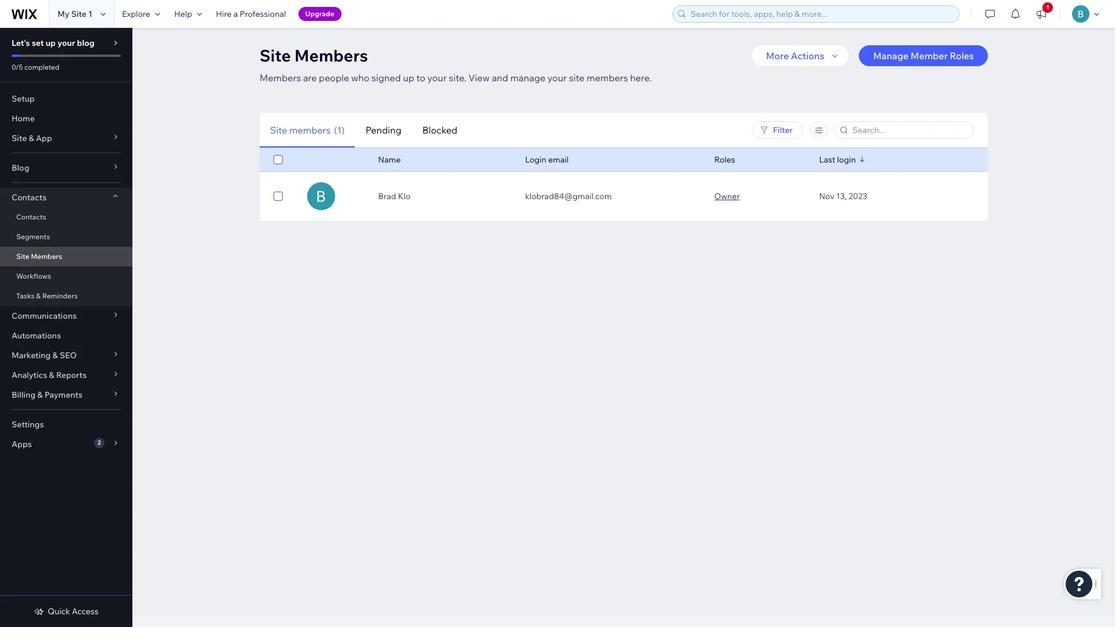 Task type: describe. For each thing, give the bounding box(es) containing it.
site members inside site members link
[[16, 252, 62, 261]]

manage
[[874, 50, 909, 62]]

manage
[[511, 72, 546, 84]]

email
[[549, 155, 569, 165]]

billing & payments
[[12, 390, 82, 400]]

1 vertical spatial members
[[260, 72, 301, 84]]

automations
[[12, 331, 61, 341]]

hire a professional link
[[209, 0, 293, 28]]

access
[[72, 607, 99, 617]]

here.
[[630, 72, 652, 84]]

and
[[492, 72, 509, 84]]

my
[[58, 9, 69, 19]]

& for site
[[29, 133, 34, 144]]

app
[[36, 133, 52, 144]]

settings link
[[0, 415, 133, 435]]

login email
[[525, 155, 569, 165]]

last login
[[820, 155, 856, 165]]

klobrad84@gmail.com
[[525, 191, 612, 202]]

manage member roles button
[[860, 45, 989, 66]]

explore
[[122, 9, 150, 19]]

contacts button
[[0, 188, 133, 207]]

who
[[351, 72, 370, 84]]

0/5
[[12, 63, 23, 71]]

set
[[32, 38, 44, 48]]

contacts for contacts link
[[16, 213, 46, 221]]

klo
[[398, 191, 411, 202]]

manage member roles
[[874, 50, 975, 62]]

site members (1)
[[270, 124, 345, 136]]

reports
[[56, 370, 87, 381]]

actions
[[792, 50, 825, 62]]

more
[[767, 50, 789, 62]]

member
[[911, 50, 948, 62]]

sidebar element
[[0, 28, 133, 628]]

upgrade
[[305, 9, 335, 18]]

Search for tools, apps, help & more... field
[[687, 6, 956, 22]]

communications
[[12, 311, 77, 321]]

to
[[417, 72, 426, 84]]

name
[[378, 155, 401, 165]]

login
[[838, 155, 856, 165]]

workflows link
[[0, 267, 133, 287]]

last
[[820, 155, 836, 165]]

filter button
[[753, 121, 804, 139]]

quick
[[48, 607, 70, 617]]

marketing & seo button
[[0, 346, 133, 366]]

pending button
[[355, 112, 412, 148]]

marketing & seo
[[12, 350, 77, 361]]

pending
[[366, 124, 402, 136]]

segments
[[16, 232, 50, 241]]

0 vertical spatial site members
[[260, 45, 368, 66]]

site
[[569, 72, 585, 84]]

site & app button
[[0, 128, 133, 148]]

1 button
[[1029, 0, 1055, 28]]

owner
[[715, 191, 740, 202]]

brad klo image
[[307, 182, 335, 210]]

let's
[[12, 38, 30, 48]]

brad klo
[[378, 191, 411, 202]]

home
[[12, 113, 35, 124]]

analytics & reports
[[12, 370, 87, 381]]

setup
[[12, 94, 35, 104]]

(1)
[[334, 124, 345, 136]]



Task type: vqa. For each thing, say whether or not it's contained in the screenshot.
Point of Sale 'link'
no



Task type: locate. For each thing, give the bounding box(es) containing it.
site
[[71, 9, 87, 19], [260, 45, 291, 66], [270, 124, 287, 136], [12, 133, 27, 144], [16, 252, 29, 261]]

2 horizontal spatial your
[[548, 72, 567, 84]]

13,
[[837, 191, 847, 202]]

view
[[469, 72, 490, 84]]

roles up owner
[[715, 155, 736, 165]]

members left are
[[260, 72, 301, 84]]

site.
[[449, 72, 467, 84]]

1 horizontal spatial members
[[587, 72, 628, 84]]

members inside "tab list"
[[289, 124, 331, 136]]

& for analytics
[[49, 370, 54, 381]]

1 horizontal spatial your
[[428, 72, 447, 84]]

analytics & reports button
[[0, 366, 133, 385]]

hire a professional
[[216, 9, 286, 19]]

up inside sidebar element
[[46, 38, 56, 48]]

my site 1
[[58, 9, 92, 19]]

0 horizontal spatial your
[[58, 38, 75, 48]]

settings
[[12, 420, 44, 430]]

professional
[[240, 9, 286, 19]]

hire
[[216, 9, 232, 19]]

blog
[[77, 38, 95, 48]]

None checkbox
[[274, 153, 283, 167], [274, 189, 283, 203], [274, 153, 283, 167], [274, 189, 283, 203]]

0 horizontal spatial roles
[[715, 155, 736, 165]]

marketing
[[12, 350, 51, 361]]

your
[[58, 38, 75, 48], [428, 72, 447, 84], [548, 72, 567, 84]]

help button
[[167, 0, 209, 28]]

quick access button
[[34, 607, 99, 617]]

site & app
[[12, 133, 52, 144]]

0 vertical spatial up
[[46, 38, 56, 48]]

roles
[[950, 50, 975, 62], [715, 155, 736, 165]]

blocked button
[[412, 112, 468, 148]]

2023
[[849, 191, 868, 202]]

& inside site & app dropdown button
[[29, 133, 34, 144]]

& inside tasks & reminders link
[[36, 292, 41, 300]]

tab list
[[260, 112, 618, 148]]

contacts link
[[0, 207, 133, 227]]

0 vertical spatial members
[[587, 72, 628, 84]]

1 vertical spatial roles
[[715, 155, 736, 165]]

1 vertical spatial contacts
[[16, 213, 46, 221]]

& for tasks
[[36, 292, 41, 300]]

1 horizontal spatial 1
[[1047, 3, 1050, 11]]

setup link
[[0, 89, 133, 109]]

0 horizontal spatial 1
[[88, 9, 92, 19]]

up
[[46, 38, 56, 48], [403, 72, 415, 84]]

tasks
[[16, 292, 35, 300]]

reminders
[[42, 292, 78, 300]]

2
[[98, 439, 101, 447]]

members up the workflows
[[31, 252, 62, 261]]

site members up the workflows
[[16, 252, 62, 261]]

your left the site at the top of the page
[[548, 72, 567, 84]]

site inside dropdown button
[[12, 133, 27, 144]]

blocked
[[423, 124, 458, 136]]

site members up are
[[260, 45, 368, 66]]

payments
[[45, 390, 82, 400]]

& inside billing & payments dropdown button
[[37, 390, 43, 400]]

let's set up your blog
[[12, 38, 95, 48]]

& left reports
[[49, 370, 54, 381]]

seo
[[60, 350, 77, 361]]

roles inside manage member roles button
[[950, 50, 975, 62]]

2 vertical spatial members
[[31, 252, 62, 261]]

contacts for contacts dropdown button on the left
[[12, 192, 46, 203]]

up right set
[[46, 38, 56, 48]]

billing
[[12, 390, 36, 400]]

roles right "member"
[[950, 50, 975, 62]]

& for marketing
[[52, 350, 58, 361]]

1 horizontal spatial roles
[[950, 50, 975, 62]]

members inside site members link
[[31, 252, 62, 261]]

0 horizontal spatial site members
[[16, 252, 62, 261]]

Search... field
[[850, 122, 971, 138]]

members right the site at the top of the page
[[587, 72, 628, 84]]

signed
[[372, 72, 401, 84]]

more actions
[[767, 50, 825, 62]]

blog
[[12, 163, 29, 173]]

& for billing
[[37, 390, 43, 400]]

0 vertical spatial members
[[295, 45, 368, 66]]

0/5 completed
[[12, 63, 59, 71]]

members
[[295, 45, 368, 66], [260, 72, 301, 84], [31, 252, 62, 261]]

are
[[303, 72, 317, 84]]

filter
[[774, 125, 793, 135]]

0 horizontal spatial members
[[289, 124, 331, 136]]

1 vertical spatial up
[[403, 72, 415, 84]]

tasks & reminders
[[16, 292, 78, 300]]

site members
[[260, 45, 368, 66], [16, 252, 62, 261]]

login
[[525, 155, 547, 165]]

site inside "tab list"
[[270, 124, 287, 136]]

& right tasks
[[36, 292, 41, 300]]

apps
[[12, 439, 32, 450]]

completed
[[24, 63, 59, 71]]

a
[[234, 9, 238, 19]]

up left to
[[403, 72, 415, 84]]

more actions button
[[753, 45, 849, 66]]

0 horizontal spatial up
[[46, 38, 56, 48]]

your inside sidebar element
[[58, 38, 75, 48]]

your right to
[[428, 72, 447, 84]]

1 vertical spatial site members
[[16, 252, 62, 261]]

contacts
[[12, 192, 46, 203], [16, 213, 46, 221]]

& inside marketing & seo dropdown button
[[52, 350, 58, 361]]

help
[[174, 9, 192, 19]]

0 vertical spatial roles
[[950, 50, 975, 62]]

segments link
[[0, 227, 133, 247]]

analytics
[[12, 370, 47, 381]]

1 horizontal spatial site members
[[260, 45, 368, 66]]

nov 13, 2023
[[820, 191, 868, 202]]

communications button
[[0, 306, 133, 326]]

people
[[319, 72, 349, 84]]

& left 'seo'
[[52, 350, 58, 361]]

tasks & reminders link
[[0, 287, 133, 306]]

members left (1)
[[289, 124, 331, 136]]

members are people who signed up to your site. view and manage your site members here.
[[260, 72, 652, 84]]

home link
[[0, 109, 133, 128]]

0 vertical spatial contacts
[[12, 192, 46, 203]]

tab list containing site members
[[260, 112, 618, 148]]

members up the people
[[295, 45, 368, 66]]

contacts up segments
[[16, 213, 46, 221]]

nov
[[820, 191, 835, 202]]

brad
[[378, 191, 396, 202]]

contacts inside dropdown button
[[12, 192, 46, 203]]

automations link
[[0, 326, 133, 346]]

& left app
[[29, 133, 34, 144]]

your left blog
[[58, 38, 75, 48]]

quick access
[[48, 607, 99, 617]]

& inside analytics & reports popup button
[[49, 370, 54, 381]]

1 horizontal spatial up
[[403, 72, 415, 84]]

1 inside button
[[1047, 3, 1050, 11]]

members
[[587, 72, 628, 84], [289, 124, 331, 136]]

1 vertical spatial members
[[289, 124, 331, 136]]

& right billing
[[37, 390, 43, 400]]

workflows
[[16, 272, 51, 281]]

upgrade button
[[298, 7, 342, 21]]

site members link
[[0, 247, 133, 267]]

contacts down blog
[[12, 192, 46, 203]]



